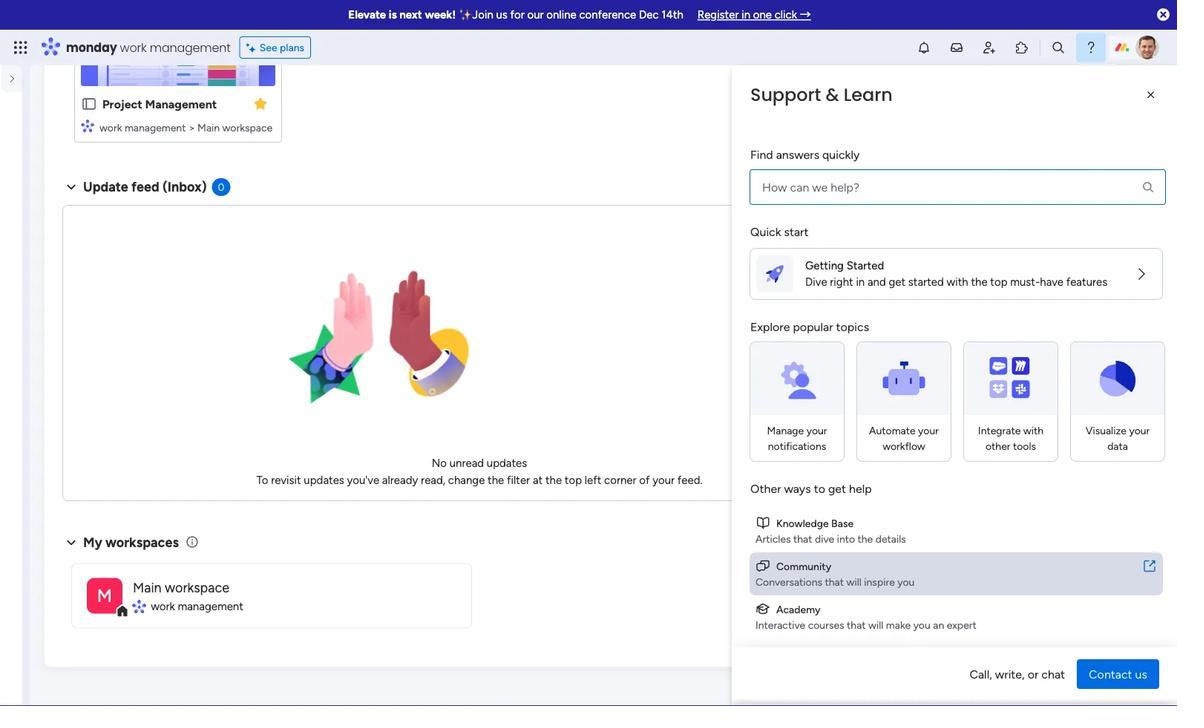 Task type: locate. For each thing, give the bounding box(es) containing it.
make
[[887, 619, 911, 631]]

14th
[[662, 8, 684, 22]]

getting started logo image
[[766, 265, 784, 283]]

management down main workspace on the bottom left of page
[[178, 600, 243, 614]]

next
[[400, 8, 422, 22]]

0 vertical spatial get
[[889, 276, 906, 289]]

0 vertical spatial getting
[[806, 259, 844, 272]]

0 horizontal spatial learn
[[844, 82, 893, 107]]

your
[[976, 262, 999, 276], [807, 424, 828, 437], [919, 424, 939, 437], [1130, 424, 1151, 437], [653, 474, 675, 487]]

workflow inside boost your workflow in minutes with ready-made templates
[[1002, 262, 1051, 276]]

with up tools
[[1024, 424, 1044, 437]]

1 horizontal spatial contact
[[1089, 667, 1133, 681]]

us right help
[[1136, 667, 1148, 681]]

in inside boost your workflow in minutes with ready-made templates
[[1054, 262, 1063, 276]]

top inside getting started dive right in and get started with the top must-have features
[[991, 276, 1008, 289]]

that down knowledge
[[794, 532, 813, 545]]

& for learn
[[965, 360, 973, 374]]

you right inspire
[[898, 576, 915, 588]]

the left must-
[[972, 276, 988, 289]]

started right "and" in the right of the page
[[909, 276, 944, 289]]

feed.
[[678, 474, 703, 487]]

1 horizontal spatial in
[[857, 276, 865, 289]]

0 horizontal spatial us
[[496, 8, 508, 22]]

1 horizontal spatial top
[[991, 276, 1008, 289]]

interactive
[[756, 619, 806, 631]]

get right the to
[[829, 482, 847, 496]]

& inside header element
[[826, 82, 840, 107]]

contact right chat
[[1089, 667, 1133, 681]]

1 vertical spatial &
[[965, 360, 973, 374]]

started inside getting started dive right in and get started with the top must-have features
[[909, 276, 944, 289]]

expert
[[947, 619, 977, 631]]

1 vertical spatial started
[[1031, 403, 1065, 416]]

0 vertical spatial workflow
[[1002, 262, 1051, 276]]

learn up other
[[991, 420, 1017, 433]]

inbox image
[[950, 40, 965, 55]]

ready-
[[942, 280, 976, 294]]

& for support
[[826, 82, 840, 107]]

find
[[751, 147, 774, 162]]

getting
[[806, 259, 844, 272], [991, 403, 1028, 416]]

with right minutes
[[1112, 262, 1135, 276]]

1 horizontal spatial that
[[825, 576, 844, 588]]

1 horizontal spatial getting
[[991, 403, 1028, 416]]

management for work management
[[178, 600, 243, 614]]

work down project
[[100, 121, 122, 134]]

0 vertical spatial you
[[898, 576, 915, 588]]

0 vertical spatial us
[[496, 8, 508, 22]]

How can we help? search field
[[750, 169, 1167, 205]]

1 vertical spatial will
[[869, 619, 884, 631]]

1 vertical spatial main
[[133, 580, 162, 596]]

workflow up templates
[[1002, 262, 1051, 276]]

started
[[909, 276, 944, 289], [1031, 403, 1065, 416]]

→
[[800, 8, 811, 22]]

see
[[260, 41, 277, 54]]

top left left
[[565, 474, 582, 487]]

1 vertical spatial management
[[125, 121, 186, 134]]

your inside manage your notifications
[[807, 424, 828, 437]]

getting inside getting started learn how monday.com works
[[991, 403, 1028, 416]]

answers
[[777, 147, 820, 162]]

you left an
[[914, 619, 931, 631]]

1 horizontal spatial get
[[889, 276, 906, 289]]

1 vertical spatial work
[[100, 121, 122, 134]]

work down main workspace on the bottom left of page
[[151, 600, 175, 614]]

0 horizontal spatial main
[[133, 580, 162, 596]]

contact left 'sales'
[[991, 546, 1030, 559]]

2 horizontal spatial with
[[1112, 262, 1135, 276]]

0 vertical spatial top
[[991, 276, 1008, 289]]

link container element for interactive courses that will make you an expert
[[756, 602, 1158, 617]]

0 horizontal spatial that
[[794, 532, 813, 545]]

2 vertical spatial get
[[829, 482, 847, 496]]

0 horizontal spatial will
[[847, 576, 862, 588]]

help center element
[[933, 460, 1156, 519]]

courses
[[808, 619, 845, 631]]

main right m
[[133, 580, 162, 596]]

0 vertical spatial lottie animation image
[[257, 218, 494, 456]]

link container element containing community
[[756, 558, 1158, 574]]

0 vertical spatial learn
[[844, 82, 893, 107]]

to
[[814, 482, 826, 496]]

1 horizontal spatial started
[[1031, 403, 1065, 416]]

quick start
[[751, 225, 809, 239]]

will left inspire
[[847, 576, 862, 588]]

that for articles
[[794, 532, 813, 545]]

& right the support
[[826, 82, 840, 107]]

0 vertical spatial that
[[794, 532, 813, 545]]

register
[[698, 8, 739, 22]]

getting up integrate on the bottom of page
[[991, 403, 1028, 416]]

contact
[[991, 546, 1030, 559], [1089, 667, 1133, 681]]

0 vertical spatial updates
[[487, 457, 527, 470]]

getting started learn how monday.com works
[[991, 403, 1132, 433]]

2 vertical spatial learn
[[991, 420, 1017, 433]]

2 horizontal spatial in
[[1054, 262, 1063, 276]]

list box
[[0, 205, 30, 434]]

workflow for automate
[[883, 440, 926, 452]]

documentation
[[795, 646, 867, 659]]

write,
[[996, 667, 1025, 681]]

updates up filter
[[487, 457, 527, 470]]

link container element for articles that dive into the details
[[756, 515, 1158, 531]]

update
[[83, 179, 128, 195]]

your up notifications
[[807, 424, 828, 437]]

your right visualize at the right bottom of the page
[[1130, 424, 1151, 437]]

0 horizontal spatial getting
[[806, 259, 844, 272]]

help button
[[1052, 664, 1104, 688]]

sales
[[1033, 546, 1056, 559]]

your up the made
[[976, 262, 999, 276]]

mobile
[[1023, 58, 1057, 71]]

knowledge base
[[777, 517, 854, 529]]

close update feed (inbox) image
[[62, 179, 80, 196]]

getting for learn
[[991, 403, 1028, 416]]

1 horizontal spatial &
[[965, 360, 973, 374]]

in left one
[[742, 8, 751, 22]]

updates right revisit in the left bottom of the page
[[304, 474, 344, 487]]

us left for
[[496, 8, 508, 22]]

0
[[218, 181, 225, 194]]

2 link container element from the top
[[756, 558, 1158, 574]]

the right into
[[858, 532, 874, 545]]

1 vertical spatial updates
[[304, 474, 344, 487]]

inspire
[[865, 576, 895, 588]]

2 vertical spatial work
[[151, 600, 175, 614]]

1 horizontal spatial will
[[869, 619, 884, 631]]

explore popular topics
[[751, 320, 870, 334]]

1 horizontal spatial updates
[[487, 457, 527, 470]]

1 horizontal spatial learn
[[933, 360, 962, 374]]

management down project management
[[125, 121, 186, 134]]

lottie animation image
[[257, 218, 494, 456], [0, 624, 22, 706]]

your for visualize
[[1130, 424, 1151, 437]]

conversations
[[756, 576, 823, 588]]

learn for getting started learn how monday.com works
[[991, 420, 1017, 433]]

1 horizontal spatial with
[[1024, 424, 1044, 437]]

your inside visualize your data
[[1130, 424, 1151, 437]]

getting started element
[[933, 388, 1156, 448]]

manage your notifications link
[[750, 342, 845, 462]]

that down 'community'
[[825, 576, 844, 588]]

0 vertical spatial &
[[826, 82, 840, 107]]

details
[[876, 532, 907, 545]]

1 vertical spatial that
[[825, 576, 844, 588]]

call, write, or chat
[[970, 667, 1066, 681]]

2 horizontal spatial get
[[976, 360, 994, 374]]

1 horizontal spatial main
[[198, 121, 220, 134]]

community
[[777, 560, 832, 573]]

1 vertical spatial contact
[[1089, 667, 1133, 681]]

0 vertical spatial started
[[909, 276, 944, 289]]

top left must-
[[991, 276, 1008, 289]]

your inside boost your workflow in minutes with ready-made templates
[[976, 262, 999, 276]]

your right of
[[653, 474, 675, 487]]

0 horizontal spatial updates
[[304, 474, 344, 487]]

get left inspired
[[976, 360, 994, 374]]

notifications image
[[917, 40, 932, 55]]

management for work management > main workspace
[[125, 121, 186, 134]]

to
[[257, 474, 268, 487]]

getting inside getting started dive right in and get started with the top must-have features
[[806, 259, 844, 272]]

your inside no unread updates to revisit updates you've already read, change the filter at the top left corner of your feed.
[[653, 474, 675, 487]]

option
[[0, 207, 22, 210]]

0 vertical spatial lottie animation element
[[257, 218, 494, 456]]

link container element containing knowledge base
[[756, 515, 1158, 531]]

apps image
[[1015, 40, 1030, 55]]

and
[[868, 276, 886, 289]]

us
[[496, 8, 508, 22], [1136, 667, 1148, 681]]

will left make
[[869, 619, 884, 631]]

get right "and" in the right of the page
[[889, 276, 906, 289]]

learn left inspired
[[933, 360, 962, 374]]

1 vertical spatial get
[[976, 360, 994, 374]]

link container element
[[756, 515, 1158, 531], [756, 558, 1158, 574], [756, 602, 1158, 617], [756, 645, 1158, 660]]

1 horizontal spatial workflow
[[1002, 262, 1051, 276]]

(inbox)
[[163, 179, 207, 195]]

that right courses
[[847, 619, 866, 631]]

link container element containing academy
[[756, 602, 1158, 617]]

1 vertical spatial workflow
[[883, 440, 926, 452]]

close my workspaces image
[[62, 534, 80, 552]]

0 horizontal spatial &
[[826, 82, 840, 107]]

visualize your data link
[[1071, 342, 1166, 462]]

work right monday
[[120, 39, 147, 56]]

0 horizontal spatial started
[[909, 276, 944, 289]]

management
[[145, 97, 217, 111]]

2 vertical spatial management
[[178, 600, 243, 614]]

workspace down remove from favorites image
[[222, 121, 273, 134]]

workspace up 'work management'
[[165, 580, 229, 596]]

4 link container element from the top
[[756, 645, 1158, 660]]

change
[[448, 474, 485, 487]]

0 horizontal spatial workflow
[[883, 440, 926, 452]]

2 vertical spatial that
[[847, 619, 866, 631]]

your right automate
[[919, 424, 939, 437]]

management up management
[[150, 39, 231, 56]]

1 horizontal spatial lottie animation element
[[257, 218, 494, 456]]

started
[[847, 259, 885, 272]]

in left minutes
[[1054, 262, 1063, 276]]

management
[[150, 39, 231, 56], [125, 121, 186, 134], [178, 600, 243, 614]]

main right >
[[198, 121, 220, 134]]

api
[[777, 646, 793, 659]]

right
[[830, 276, 854, 289]]

3 link container element from the top
[[756, 602, 1158, 617]]

works
[[1105, 420, 1132, 433]]

getting up dive
[[806, 259, 844, 272]]

workflow inside automate your workflow
[[883, 440, 926, 452]]

articles that dive into the details
[[756, 532, 907, 545]]

started up how
[[1031, 403, 1065, 416]]

my
[[83, 535, 102, 551]]

0 vertical spatial contact
[[991, 546, 1030, 559]]

learn inside getting started learn how monday.com works
[[991, 420, 1017, 433]]

contact sales element
[[933, 531, 1156, 590]]

your inside automate your workflow
[[919, 424, 939, 437]]

with left the made
[[947, 276, 969, 289]]

1 vertical spatial workspace
[[165, 580, 229, 596]]

have
[[1041, 276, 1064, 289]]

minutes
[[1066, 262, 1109, 276]]

remove from favorites image
[[253, 97, 268, 111]]

in inside getting started dive right in and get started with the top must-have features
[[857, 276, 865, 289]]

1 vertical spatial us
[[1136, 667, 1148, 681]]

0 horizontal spatial lottie animation image
[[0, 624, 22, 706]]

workspace image
[[87, 578, 123, 614]]

that
[[794, 532, 813, 545], [825, 576, 844, 588], [847, 619, 866, 631]]

2 horizontal spatial learn
[[991, 420, 1017, 433]]

1 link container element from the top
[[756, 515, 1158, 531]]

1 horizontal spatial us
[[1136, 667, 1148, 681]]

updates
[[487, 457, 527, 470], [304, 474, 344, 487]]

interactive courses that will make you an expert
[[756, 619, 977, 631]]

work for work management > main workspace
[[100, 121, 122, 134]]

1 vertical spatial top
[[565, 474, 582, 487]]

left
[[585, 474, 602, 487]]

workflow
[[1002, 262, 1051, 276], [883, 440, 926, 452]]

0 horizontal spatial with
[[947, 276, 969, 289]]

lottie animation element
[[257, 218, 494, 456], [0, 624, 22, 706]]

knowledge
[[777, 517, 829, 529]]

1 vertical spatial lottie animation element
[[0, 624, 22, 706]]

features
[[1067, 276, 1108, 289]]

click
[[775, 8, 798, 22]]

see plans
[[260, 41, 305, 54]]

your for automate
[[919, 424, 939, 437]]

my workspaces
[[83, 535, 179, 551]]

contact inside button
[[1089, 667, 1133, 681]]

in left "and" in the right of the page
[[857, 276, 865, 289]]

& left inspired
[[965, 360, 973, 374]]

search container element
[[750, 146, 1167, 205]]

call,
[[970, 667, 993, 681]]

0 horizontal spatial top
[[565, 474, 582, 487]]

boost your workflow in minutes with ready-made templates
[[942, 262, 1135, 294]]

learn inside header element
[[844, 82, 893, 107]]

✨
[[459, 8, 470, 22]]

learn up quickly
[[844, 82, 893, 107]]

1 vertical spatial learn
[[933, 360, 962, 374]]

help
[[850, 482, 872, 496]]

link container element containing api documentation
[[756, 645, 1158, 660]]

0 horizontal spatial contact
[[991, 546, 1030, 559]]

contact for contact us
[[1089, 667, 1133, 681]]

1 vertical spatial getting
[[991, 403, 1028, 416]]

m
[[97, 586, 112, 607]]

link container element inside api documentation link
[[756, 645, 1158, 660]]

1 vertical spatial you
[[914, 619, 931, 631]]

1 vertical spatial lottie animation image
[[0, 624, 22, 706]]

workflow down automate
[[883, 440, 926, 452]]

popular
[[793, 320, 834, 334]]



Task type: vqa. For each thing, say whether or not it's contained in the screenshot.
Inbox
no



Task type: describe. For each thing, give the bounding box(es) containing it.
boost
[[942, 262, 973, 276]]

visualize your data
[[1086, 424, 1151, 452]]

no unread updates to revisit updates you've already read, change the filter at the top left corner of your feed.
[[257, 457, 703, 487]]

is
[[389, 8, 397, 22]]

must-
[[1011, 276, 1041, 289]]

read,
[[421, 474, 446, 487]]

at
[[533, 474, 543, 487]]

invite members image
[[982, 40, 997, 55]]

the inside extra links container element
[[858, 532, 874, 545]]

academy
[[777, 603, 821, 616]]

integrate with other tools link
[[964, 342, 1059, 462]]

top inside no unread updates to revisit updates you've already read, change the filter at the top left corner of your feed.
[[565, 474, 582, 487]]

install our mobile app
[[970, 58, 1080, 71]]

contact for contact sales
[[991, 546, 1030, 559]]

no
[[432, 457, 447, 470]]

us inside contact us button
[[1136, 667, 1148, 681]]

see plans button
[[240, 36, 311, 59]]

week!
[[425, 8, 456, 22]]

plans
[[280, 41, 305, 54]]

support & learn
[[751, 82, 893, 107]]

select product image
[[13, 40, 28, 55]]

made
[[976, 280, 1006, 294]]

register in one click → link
[[698, 8, 811, 22]]

learn for support & learn
[[844, 82, 893, 107]]

join
[[473, 8, 494, 22]]

public board image
[[81, 96, 97, 113]]

extra links container element
[[750, 509, 1164, 682]]

feed
[[132, 179, 159, 195]]

started inside getting started learn how monday.com works
[[1031, 403, 1065, 416]]

0 vertical spatial main
[[198, 121, 220, 134]]

filter
[[507, 474, 530, 487]]

get inside getting started dive right in and get started with the top must-have features
[[889, 276, 906, 289]]

how
[[1020, 420, 1039, 433]]

integrate
[[979, 424, 1021, 437]]

0 vertical spatial work
[[120, 39, 147, 56]]

circle o image
[[955, 59, 965, 70]]

1 horizontal spatial lottie animation image
[[257, 218, 494, 456]]

api documentation
[[777, 646, 867, 659]]

install our mobile app link
[[955, 56, 1156, 73]]

already
[[382, 474, 418, 487]]

the right the at
[[546, 474, 562, 487]]

with inside integrate with other tools
[[1024, 424, 1044, 437]]

monday work management
[[66, 39, 231, 56]]

other
[[986, 440, 1011, 452]]

work for work management
[[151, 600, 175, 614]]

install
[[970, 58, 999, 71]]

0 vertical spatial workspace
[[222, 121, 273, 134]]

0 horizontal spatial get
[[829, 482, 847, 496]]

update feed (inbox)
[[83, 179, 207, 195]]

getting for dive
[[806, 259, 844, 272]]

search everything image
[[1052, 40, 1066, 55]]

help
[[1064, 668, 1091, 684]]

your for manage
[[807, 424, 828, 437]]

you've
[[347, 474, 380, 487]]

integrate with other tools
[[979, 424, 1044, 452]]

manage your notifications
[[767, 424, 828, 452]]

online
[[547, 8, 577, 22]]

templates image image
[[946, 146, 1142, 248]]

notifications
[[768, 440, 827, 452]]

2 horizontal spatial that
[[847, 619, 866, 631]]

0 vertical spatial management
[[150, 39, 231, 56]]

quickly
[[823, 147, 860, 162]]

0 horizontal spatial lottie animation element
[[0, 624, 22, 706]]

chat
[[1042, 667, 1066, 681]]

start
[[785, 225, 809, 239]]

register in one click →
[[698, 8, 811, 22]]

revisit
[[271, 474, 301, 487]]

other
[[751, 482, 782, 496]]

contact us button
[[1078, 659, 1160, 689]]

monday.com
[[1042, 420, 1102, 433]]

app
[[1059, 58, 1080, 71]]

that for conversations
[[825, 576, 844, 588]]

work management
[[151, 600, 243, 614]]

elevate is next week! ✨ join us for our online conference dec 14th
[[349, 8, 684, 22]]

0 horizontal spatial in
[[742, 8, 751, 22]]

learn & get inspired
[[933, 360, 1040, 374]]

corner
[[605, 474, 637, 487]]

link container element for conversations that will inspire you
[[756, 558, 1158, 574]]

find answers quickly
[[751, 147, 860, 162]]

manage
[[767, 424, 804, 437]]

0 vertical spatial will
[[847, 576, 862, 588]]

main workspace
[[133, 580, 229, 596]]

of
[[640, 474, 650, 487]]

our
[[528, 8, 544, 22]]

getting started dive right in and get started with the top must-have features
[[806, 259, 1108, 289]]

quick
[[751, 225, 782, 239]]

with inside getting started dive right in and get started with the top must-have features
[[947, 276, 969, 289]]

tools
[[1014, 440, 1037, 452]]

your for boost
[[976, 262, 999, 276]]

templates
[[1009, 280, 1062, 294]]

other ways to get help
[[751, 482, 872, 496]]

conversations that will inspire you
[[756, 576, 915, 588]]

the left filter
[[488, 474, 504, 487]]

workflow for boost
[[1002, 262, 1051, 276]]

automate
[[870, 424, 916, 437]]

header element
[[732, 65, 1178, 223]]

help image
[[1084, 40, 1099, 55]]

an
[[934, 619, 945, 631]]

workspaces
[[106, 535, 179, 551]]

visualize
[[1086, 424, 1127, 437]]

base
[[832, 517, 854, 529]]

automate your workflow link
[[857, 342, 952, 462]]

into
[[837, 532, 856, 545]]

topics
[[837, 320, 870, 334]]

terry turtle image
[[1136, 36, 1160, 59]]

workspace options image
[[10, 147, 25, 162]]

or
[[1028, 667, 1039, 681]]

the inside getting started dive right in and get started with the top must-have features
[[972, 276, 988, 289]]

dec
[[639, 8, 659, 22]]

with inside boost your workflow in minutes with ready-made templates
[[1112, 262, 1135, 276]]

unread
[[450, 457, 484, 470]]

data
[[1108, 440, 1129, 452]]

support
[[751, 82, 822, 107]]



